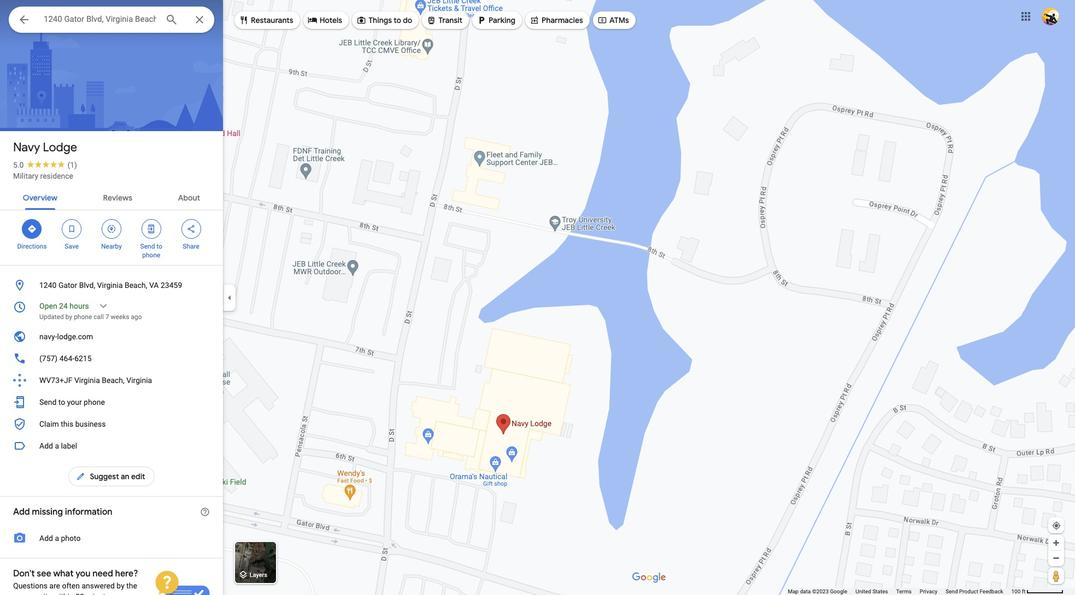 Task type: locate. For each thing, give the bounding box(es) containing it.
virginia
[[97, 281, 123, 290], [74, 376, 100, 385], [126, 376, 152, 385]]

a inside the 'add a photo' button
[[55, 534, 59, 543]]

1 review element
[[67, 161, 77, 169]]

add
[[39, 442, 53, 450], [13, 507, 30, 518], [39, 534, 53, 543]]

(1)
[[67, 161, 77, 169]]


[[597, 14, 607, 26]]


[[146, 223, 156, 235]]

1 horizontal spatial by
[[117, 582, 125, 590]]

suggest
[[90, 472, 119, 482]]

2 vertical spatial add
[[39, 534, 53, 543]]

1240 gator blvd, virginia beach, va 23459
[[39, 281, 182, 290]]

0 horizontal spatial send
[[39, 398, 56, 407]]

data
[[800, 589, 811, 595]]

send for send to your phone
[[39, 398, 56, 407]]

add a label button
[[0, 435, 223, 457]]


[[530, 14, 540, 26]]

0 vertical spatial beach,
[[125, 281, 147, 290]]

a inside add a label button
[[55, 442, 59, 450]]

add for add a photo
[[39, 534, 53, 543]]

phone right your
[[84, 398, 105, 407]]

send
[[140, 243, 155, 250], [39, 398, 56, 407], [946, 589, 958, 595]]

terms
[[896, 589, 912, 595]]

1 vertical spatial add
[[13, 507, 30, 518]]

collapse side panel image
[[224, 292, 236, 304]]

2 vertical spatial send
[[946, 589, 958, 595]]

7
[[105, 313, 109, 321]]

united states
[[856, 589, 888, 595]]

a left label
[[55, 442, 59, 450]]

google
[[830, 589, 847, 595]]

transit
[[439, 15, 463, 25]]

0 vertical spatial phone
[[142, 251, 160, 259]]

pharmacies
[[542, 15, 583, 25]]


[[67, 223, 77, 235]]


[[427, 14, 436, 26]]

virginia down 6215
[[74, 376, 100, 385]]

beach, up send to your phone button
[[102, 376, 125, 385]]

 search field
[[9, 7, 214, 35]]

to inside send to phone
[[157, 243, 162, 250]]

do
[[403, 15, 412, 25]]

show your location image
[[1052, 521, 1062, 531]]

atms
[[609, 15, 629, 25]]

by left the
[[117, 582, 125, 590]]

 hotels
[[308, 14, 342, 26]]

open 24 hours
[[39, 302, 89, 311]]

military residence button
[[13, 171, 73, 181]]

business
[[75, 420, 106, 429]]

edit
[[131, 472, 145, 482]]

phone inside send to phone
[[142, 251, 160, 259]]

 button
[[9, 7, 39, 35]]

phone down hours
[[74, 313, 92, 321]]

add inside button
[[39, 534, 53, 543]]

add a label
[[39, 442, 77, 450]]

1 vertical spatial beach,
[[102, 376, 125, 385]]

more info image
[[200, 507, 210, 517]]

nearby
[[101, 243, 122, 250]]

residence
[[40, 172, 73, 180]]

1240 Gator Blvd, Virginia Beach, VA 23460 field
[[9, 7, 214, 33]]

send inside button
[[946, 589, 958, 595]]

 restaurants
[[239, 14, 293, 26]]

to left your
[[58, 398, 65, 407]]

phone for to
[[142, 251, 160, 259]]

send inside send to phone
[[140, 243, 155, 250]]


[[308, 14, 317, 26]]

the
[[126, 582, 137, 590]]

0 horizontal spatial by
[[65, 313, 72, 321]]

1 vertical spatial send
[[39, 398, 56, 407]]

you
[[76, 569, 90, 579]]

1 a from the top
[[55, 442, 59, 450]]

1 vertical spatial by
[[117, 582, 125, 590]]

100
[[1012, 589, 1021, 595]]

beach, inside button
[[102, 376, 125, 385]]

send down  at the top of page
[[140, 243, 155, 250]]

privacy button
[[920, 588, 938, 595]]

footer inside google maps "element"
[[788, 588, 1012, 595]]

actions for navy lodge region
[[0, 210, 223, 265]]

send for send product feedback
[[946, 589, 958, 595]]

tab list containing overview
[[0, 184, 223, 210]]

send to your phone button
[[0, 391, 223, 413]]


[[17, 12, 31, 27]]

footer containing map data ©2023 google
[[788, 588, 1012, 595]]

send inside button
[[39, 398, 56, 407]]

send left product
[[946, 589, 958, 595]]

None field
[[44, 13, 156, 26]]

2 horizontal spatial send
[[946, 589, 958, 595]]

by down open 24 hours
[[65, 313, 72, 321]]

1 horizontal spatial to
[[157, 243, 162, 250]]

add left missing
[[13, 507, 30, 518]]

open
[[39, 302, 57, 311]]

to inside  things to do
[[394, 15, 401, 25]]

(757)
[[39, 354, 58, 363]]

to left "share" on the left
[[157, 243, 162, 250]]

0 vertical spatial add
[[39, 442, 53, 450]]

call
[[94, 313, 104, 321]]

1 horizontal spatial send
[[140, 243, 155, 250]]

about button
[[169, 184, 209, 210]]

0 horizontal spatial to
[[58, 398, 65, 407]]

overview
[[23, 193, 57, 203]]

2 horizontal spatial to
[[394, 15, 401, 25]]

send up claim
[[39, 398, 56, 407]]


[[477, 14, 487, 26]]

often
[[62, 582, 80, 590]]

updated
[[39, 313, 64, 321]]

navy-
[[39, 332, 57, 341]]

send to your phone
[[39, 398, 105, 407]]

0 vertical spatial a
[[55, 442, 59, 450]]

to left the do
[[394, 15, 401, 25]]

2 vertical spatial phone
[[84, 398, 105, 407]]

questions
[[13, 582, 48, 590]]

1 vertical spatial to
[[157, 243, 162, 250]]

tab list
[[0, 184, 223, 210]]

directions
[[17, 243, 47, 250]]

show street view coverage image
[[1049, 568, 1064, 584]]

1 vertical spatial a
[[55, 534, 59, 543]]

navy-lodge.com
[[39, 332, 93, 341]]

none field inside 1240 gator blvd, virginia beach, va 23460 field
[[44, 13, 156, 26]]

a left photo
[[55, 534, 59, 543]]

 parking
[[477, 14, 515, 26]]

phone down  at the top of page
[[142, 251, 160, 259]]

1 vertical spatial phone
[[74, 313, 92, 321]]

lodge.com
[[57, 332, 93, 341]]

a
[[55, 442, 59, 450], [55, 534, 59, 543]]

claim this business link
[[0, 413, 223, 435]]

states
[[873, 589, 888, 595]]

2 vertical spatial to
[[58, 398, 65, 407]]

updated by phone call 7 weeks ago
[[39, 313, 142, 321]]

gator
[[58, 281, 77, 290]]

0 vertical spatial to
[[394, 15, 401, 25]]

2 a from the top
[[55, 534, 59, 543]]

virginia up show open hours for the week icon at the left bottom
[[97, 281, 123, 290]]

within
[[53, 593, 74, 595]]

send product feedback button
[[946, 588, 1003, 595]]

here?
[[115, 569, 138, 579]]

add inside button
[[39, 442, 53, 450]]

100 ft button
[[1012, 589, 1064, 595]]

add left photo
[[39, 534, 53, 543]]

footer
[[788, 588, 1012, 595]]

map
[[788, 589, 799, 595]]

wv73+jf virginia beach, virginia button
[[0, 370, 223, 391]]

navy lodge main content
[[0, 0, 223, 595]]

beach, left va
[[125, 281, 147, 290]]

add down claim
[[39, 442, 53, 450]]

to inside send to your phone button
[[58, 398, 65, 407]]

military residence
[[13, 172, 73, 180]]

0 vertical spatial send
[[140, 243, 155, 250]]

hours image
[[13, 301, 26, 314]]

to for send to your phone
[[58, 398, 65, 407]]


[[357, 14, 366, 26]]

0 vertical spatial by
[[65, 313, 72, 321]]

virginia up send to your phone button
[[126, 376, 152, 385]]

things
[[369, 15, 392, 25]]

save
[[65, 243, 79, 250]]

virginia inside button
[[97, 281, 123, 290]]

©2023
[[812, 589, 829, 595]]

don't
[[13, 569, 35, 579]]

beach,
[[125, 281, 147, 290], [102, 376, 125, 385]]

product
[[959, 589, 979, 595]]

phone
[[142, 251, 160, 259], [74, 313, 92, 321], [84, 398, 105, 407]]



Task type: vqa. For each thing, say whether or not it's contained in the screenshot.


Task type: describe. For each thing, give the bounding box(es) containing it.
information
[[65, 507, 112, 518]]

464-
[[59, 354, 74, 363]]

 suggest an edit
[[76, 471, 145, 483]]

1240
[[39, 281, 57, 290]]


[[76, 471, 86, 483]]

add missing information
[[13, 507, 112, 518]]

beach, inside button
[[125, 281, 147, 290]]

1240 gator blvd, virginia beach, va 23459 button
[[0, 274, 223, 296]]

see
[[37, 569, 51, 579]]

virginia for blvd,
[[97, 281, 123, 290]]

google account: ben nelson  
(ben.nelson1980@gmail.com) image
[[1042, 7, 1059, 25]]

 pharmacies
[[530, 14, 583, 26]]

virginia for beach,
[[126, 376, 152, 385]]

100 ft
[[1012, 589, 1026, 595]]

show open hours for the week image
[[98, 301, 108, 311]]

answered
[[82, 582, 115, 590]]

wv73+jf
[[39, 376, 72, 385]]

ago
[[131, 313, 142, 321]]

google maps element
[[0, 0, 1075, 595]]

by inside 'don't see what you need here? questions are often answered by the community within 20 minutes.'
[[117, 582, 125, 590]]

a for label
[[55, 442, 59, 450]]

23459
[[161, 281, 182, 290]]

 things to do
[[357, 14, 412, 26]]

add for add missing information
[[13, 507, 30, 518]]

to for send to phone
[[157, 243, 162, 250]]

phone for by
[[74, 313, 92, 321]]

wv73+jf virginia beach, virginia
[[39, 376, 152, 385]]

claim this business
[[39, 420, 106, 429]]

20
[[76, 593, 84, 595]]

 atms
[[597, 14, 629, 26]]

community
[[13, 593, 51, 595]]

send product feedback
[[946, 589, 1003, 595]]

hotels
[[320, 15, 342, 25]]

are
[[49, 582, 60, 590]]

about
[[178, 193, 200, 203]]

an
[[121, 472, 129, 482]]

send to phone
[[140, 243, 162, 259]]

zoom out image
[[1052, 554, 1061, 563]]

share
[[183, 243, 199, 250]]

united states button
[[856, 588, 888, 595]]

send for send to phone
[[140, 243, 155, 250]]

minutes.
[[86, 593, 116, 595]]

phone inside button
[[84, 398, 105, 407]]

add a photo
[[39, 534, 81, 543]]

layers
[[250, 572, 267, 579]]

restaurants
[[251, 15, 293, 25]]

don't see what you need here? questions are often answered by the community within 20 minutes.
[[13, 569, 138, 595]]


[[239, 14, 249, 26]]

missing
[[32, 507, 63, 518]]

claim
[[39, 420, 59, 429]]

hours
[[70, 302, 89, 311]]


[[186, 223, 196, 235]]

24
[[59, 302, 68, 311]]


[[107, 223, 116, 235]]

blvd,
[[79, 281, 95, 290]]

ft
[[1022, 589, 1026, 595]]

add a photo button
[[0, 528, 223, 549]]

feedback
[[980, 589, 1003, 595]]

lodge
[[43, 140, 77, 155]]

navy lodge
[[13, 140, 77, 155]]

this
[[61, 420, 73, 429]]

(757) 464-6215
[[39, 354, 92, 363]]


[[27, 223, 37, 235]]

a for photo
[[55, 534, 59, 543]]

reviews
[[103, 193, 132, 203]]

parking
[[489, 15, 515, 25]]

privacy
[[920, 589, 938, 595]]

6215
[[74, 354, 92, 363]]

overview button
[[14, 184, 66, 210]]

tab list inside google maps "element"
[[0, 184, 223, 210]]

military
[[13, 172, 38, 180]]

photo
[[61, 534, 81, 543]]

terms button
[[896, 588, 912, 595]]

information for navy lodge region
[[0, 274, 223, 435]]

by inside information for navy lodge "region"
[[65, 313, 72, 321]]

5.0 stars image
[[24, 161, 67, 168]]

need
[[92, 569, 113, 579]]

map data ©2023 google
[[788, 589, 847, 595]]

your
[[67, 398, 82, 407]]

zoom in image
[[1052, 539, 1061, 547]]

add for add a label
[[39, 442, 53, 450]]

5.0
[[13, 161, 24, 169]]

weeks
[[111, 313, 129, 321]]



